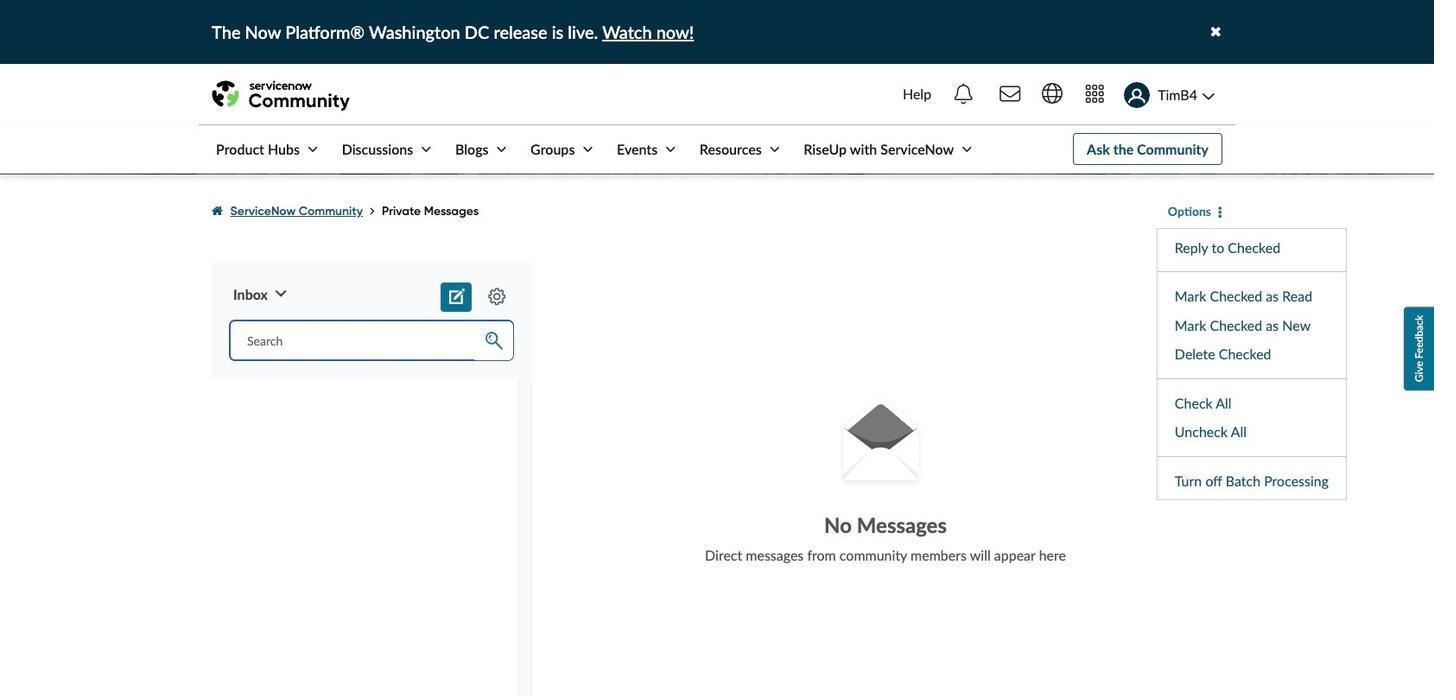 Task type: describe. For each thing, give the bounding box(es) containing it.
close image
[[1211, 24, 1222, 39]]

1 list item from the top
[[1158, 233, 1347, 262]]

2 list item from the top
[[1158, 282, 1347, 311]]

timb4 image
[[1125, 82, 1151, 108]]

4 list item from the top
[[1158, 340, 1347, 369]]

5 list item from the top
[[1158, 389, 1347, 418]]

7 list item from the top
[[1158, 466, 1347, 495]]



Task type: locate. For each thing, give the bounding box(es) containing it.
dropdown menu items list
[[1157, 228, 1348, 500]]

list
[[212, 188, 1157, 235]]

language selector image
[[1043, 83, 1063, 104]]

6 list item from the top
[[1158, 418, 1347, 446]]

list item
[[1158, 233, 1347, 262], [1158, 282, 1347, 311], [1158, 311, 1347, 340], [1158, 340, 1347, 369], [1158, 389, 1347, 418], [1158, 418, 1347, 446], [1158, 466, 1347, 495]]

menu bar
[[199, 126, 976, 173]]

Search text field
[[229, 320, 514, 362]]

3 list item from the top
[[1158, 311, 1347, 340]]



Task type: vqa. For each thing, say whether or not it's contained in the screenshot.
fourth list item from the bottom of the Dropdown menu items list
yes



